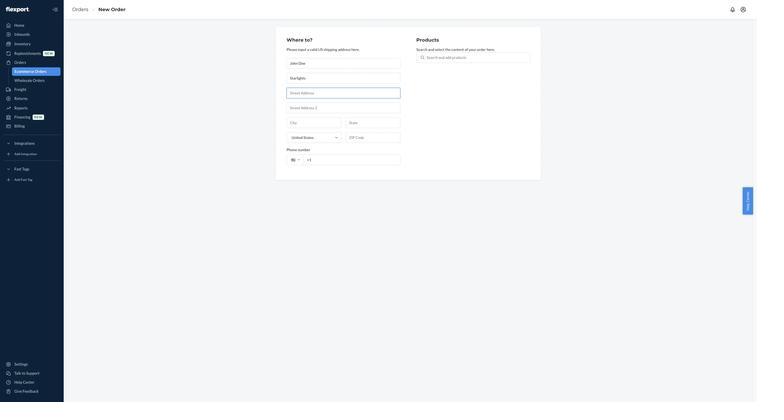 Task type: vqa. For each thing, say whether or not it's contained in the screenshot.
postal
no



Task type: describe. For each thing, give the bounding box(es) containing it.
center inside button
[[746, 192, 750, 202]]

help inside button
[[746, 203, 750, 211]]

content
[[451, 47, 464, 52]]

inbounds link
[[3, 30, 61, 39]]

State text field
[[346, 118, 400, 128]]

address
[[338, 47, 351, 52]]

1 vertical spatial help
[[14, 380, 22, 385]]

1 vertical spatial center
[[23, 380, 34, 385]]

integration
[[21, 152, 37, 156]]

where
[[287, 37, 304, 43]]

add integration link
[[3, 150, 61, 158]]

billing link
[[3, 122, 61, 131]]

help center link
[[3, 378, 61, 387]]

phone number
[[287, 148, 310, 152]]

tags
[[22, 167, 29, 171]]

search for search and select the content of your order here.
[[416, 47, 428, 52]]

support
[[26, 371, 39, 376]]

select
[[435, 47, 445, 52]]

First & Last Name text field
[[287, 58, 400, 69]]

replenishments
[[14, 51, 41, 56]]

please input a valid us shipping address here.
[[287, 47, 360, 52]]

search image
[[421, 56, 425, 59]]

close navigation image
[[52, 6, 58, 13]]

ecommerce
[[14, 69, 34, 74]]

financing
[[14, 115, 30, 119]]

help center button
[[743, 188, 753, 215]]

us
[[318, 47, 323, 52]]

wholesale orders
[[14, 78, 45, 83]]

flexport logo image
[[6, 7, 30, 12]]

breadcrumbs navigation
[[68, 2, 130, 17]]

home
[[14, 23, 24, 28]]

new order
[[98, 7, 126, 12]]

talk to support
[[14, 371, 39, 376]]

input
[[298, 47, 306, 52]]

1 vertical spatial orders link
[[3, 58, 61, 67]]

inventory link
[[3, 40, 61, 48]]

talk
[[14, 371, 21, 376]]

home link
[[3, 21, 61, 30]]

give feedback
[[14, 389, 39, 394]]

united states: + 1 image
[[298, 160, 300, 161]]

2 here. from the left
[[487, 47, 495, 52]]

fast tags button
[[3, 165, 61, 174]]

please
[[287, 47, 297, 52]]

orders inside breadcrumbs navigation
[[72, 7, 88, 12]]

add fast tag link
[[3, 176, 61, 184]]

ZIP Code text field
[[346, 132, 400, 143]]

to?
[[305, 37, 313, 43]]

add for add fast tag
[[14, 178, 20, 182]]

reports link
[[3, 104, 61, 113]]

search and select the content of your order here.
[[416, 47, 495, 52]]

products
[[452, 55, 467, 60]]

fast inside add fast tag link
[[21, 178, 27, 182]]

returns link
[[3, 94, 61, 103]]

freight link
[[3, 85, 61, 94]]

new order link
[[98, 7, 126, 12]]

Company name text field
[[287, 73, 400, 84]]

tag
[[28, 178, 32, 182]]

products
[[416, 37, 439, 43]]

order
[[111, 7, 126, 12]]

valid
[[310, 47, 318, 52]]

shipping
[[324, 47, 337, 52]]

add fast tag
[[14, 178, 32, 182]]

City text field
[[287, 118, 341, 128]]

billing
[[14, 124, 25, 128]]

search and add products
[[427, 55, 467, 60]]

the
[[445, 47, 451, 52]]



Task type: locate. For each thing, give the bounding box(es) containing it.
1 here. from the left
[[351, 47, 360, 52]]

0 horizontal spatial new
[[34, 115, 42, 119]]

integrations
[[14, 141, 35, 146]]

give
[[14, 389, 22, 394]]

1 horizontal spatial and
[[439, 55, 445, 60]]

and left select
[[428, 47, 434, 52]]

1 vertical spatial fast
[[21, 178, 27, 182]]

1 horizontal spatial help center
[[746, 192, 750, 211]]

search
[[416, 47, 428, 52], [427, 55, 438, 60]]

here.
[[351, 47, 360, 52], [487, 47, 495, 52]]

inventory
[[14, 42, 31, 46]]

1 horizontal spatial help
[[746, 203, 750, 211]]

new for financing
[[34, 115, 42, 119]]

ecommerce orders
[[14, 69, 46, 74]]

1 horizontal spatial orders link
[[72, 7, 88, 12]]

new
[[45, 52, 53, 56], [34, 115, 42, 119]]

fast left tag
[[21, 178, 27, 182]]

search up search image
[[416, 47, 428, 52]]

phone
[[287, 148, 297, 152]]

here. right order
[[487, 47, 495, 52]]

united states
[[292, 135, 314, 140]]

fast left tags
[[14, 167, 21, 171]]

wholesale
[[14, 78, 32, 83]]

search for search and add products
[[427, 55, 438, 60]]

0 vertical spatial fast
[[14, 167, 21, 171]]

1 (702) 123-4567 telephone field
[[287, 155, 400, 165]]

talk to support button
[[3, 369, 61, 378]]

number
[[298, 148, 310, 152]]

ecommerce orders link
[[12, 67, 61, 76]]

1 horizontal spatial center
[[746, 192, 750, 202]]

open notifications image
[[730, 6, 736, 13]]

feedback
[[23, 389, 39, 394]]

integrations button
[[3, 139, 61, 148]]

and for add
[[439, 55, 445, 60]]

new down the reports link
[[34, 115, 42, 119]]

fast
[[14, 167, 21, 171], [21, 178, 27, 182]]

returns
[[14, 96, 28, 101]]

add
[[445, 55, 451, 60]]

0 vertical spatial search
[[416, 47, 428, 52]]

and
[[428, 47, 434, 52], [439, 55, 445, 60]]

1 vertical spatial add
[[14, 178, 20, 182]]

0 vertical spatial new
[[45, 52, 53, 56]]

new down inventory link
[[45, 52, 53, 56]]

and left add at the right of page
[[439, 55, 445, 60]]

1 add from the top
[[14, 152, 20, 156]]

your
[[469, 47, 476, 52]]

of
[[465, 47, 468, 52]]

fast tags
[[14, 167, 29, 171]]

add down fast tags
[[14, 178, 20, 182]]

help center
[[746, 192, 750, 211], [14, 380, 34, 385]]

0 vertical spatial orders link
[[72, 7, 88, 12]]

where to?
[[287, 37, 313, 43]]

add
[[14, 152, 20, 156], [14, 178, 20, 182]]

1 vertical spatial search
[[427, 55, 438, 60]]

orders down ecommerce orders link
[[33, 78, 45, 83]]

0 vertical spatial center
[[746, 192, 750, 202]]

help
[[746, 203, 750, 211], [14, 380, 22, 385]]

add for add integration
[[14, 152, 20, 156]]

0 horizontal spatial center
[[23, 380, 34, 385]]

reports
[[14, 106, 28, 110]]

orders left new at left top
[[72, 7, 88, 12]]

1 vertical spatial help center
[[14, 380, 34, 385]]

inbounds
[[14, 32, 30, 37]]

0 horizontal spatial orders link
[[3, 58, 61, 67]]

0 horizontal spatial help center
[[14, 380, 34, 385]]

0 vertical spatial help center
[[746, 192, 750, 211]]

open account menu image
[[740, 6, 747, 13]]

united
[[292, 135, 303, 140]]

search right search image
[[427, 55, 438, 60]]

1 horizontal spatial here.
[[487, 47, 495, 52]]

orders link
[[72, 7, 88, 12], [3, 58, 61, 67]]

0 vertical spatial and
[[428, 47, 434, 52]]

0 horizontal spatial here.
[[351, 47, 360, 52]]

order
[[477, 47, 486, 52]]

orders up ecommerce
[[14, 60, 26, 65]]

orders up wholesale orders link
[[35, 69, 46, 74]]

to
[[22, 371, 25, 376]]

1 vertical spatial and
[[439, 55, 445, 60]]

add integration
[[14, 152, 37, 156]]

orders link up ecommerce orders
[[3, 58, 61, 67]]

freight
[[14, 87, 26, 92]]

orders
[[72, 7, 88, 12], [14, 60, 26, 65], [35, 69, 46, 74], [33, 78, 45, 83]]

orders link inside breadcrumbs navigation
[[72, 7, 88, 12]]

settings
[[14, 362, 28, 367]]

give feedback button
[[3, 387, 61, 396]]

orders link left new at left top
[[72, 7, 88, 12]]

add left integration
[[14, 152, 20, 156]]

0 horizontal spatial and
[[428, 47, 434, 52]]

wholesale orders link
[[12, 76, 61, 85]]

2 add from the top
[[14, 178, 20, 182]]

Street Address 2 text field
[[287, 103, 400, 113]]

fast inside fast tags dropdown button
[[14, 167, 21, 171]]

center
[[746, 192, 750, 202], [23, 380, 34, 385]]

a
[[307, 47, 309, 52]]

help center inside button
[[746, 192, 750, 211]]

new for replenishments
[[45, 52, 53, 56]]

and for select
[[428, 47, 434, 52]]

new
[[98, 7, 110, 12]]

0 vertical spatial help
[[746, 203, 750, 211]]

0 horizontal spatial help
[[14, 380, 22, 385]]

1 vertical spatial new
[[34, 115, 42, 119]]

here. right address
[[351, 47, 360, 52]]

states
[[304, 135, 314, 140]]

Street Address text field
[[287, 88, 400, 98]]

0 vertical spatial add
[[14, 152, 20, 156]]

settings link
[[3, 360, 61, 369]]

1 horizontal spatial new
[[45, 52, 53, 56]]



